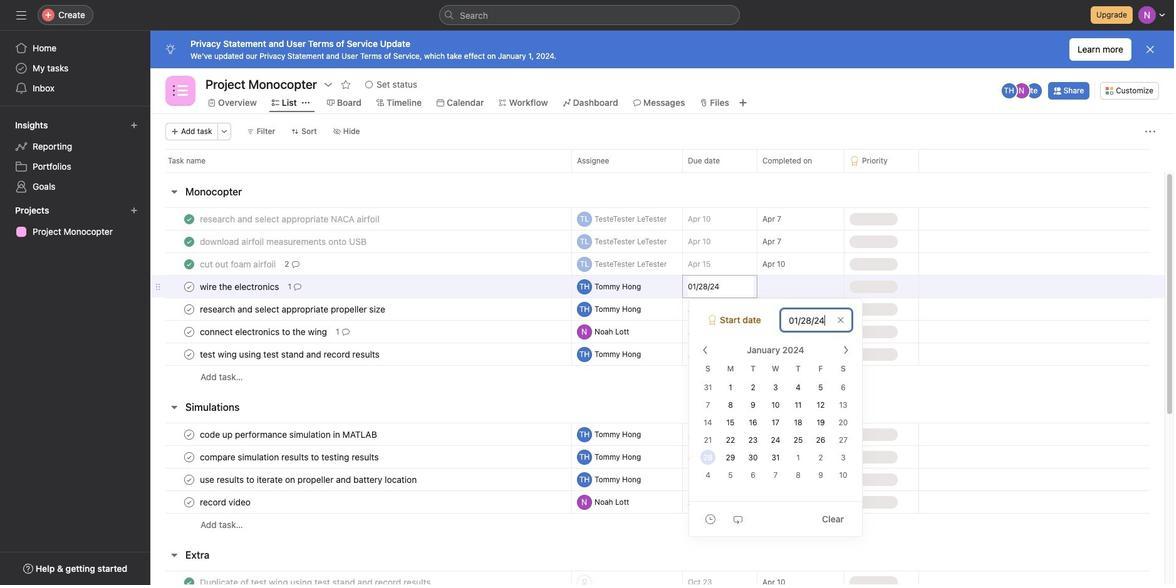 Task type: describe. For each thing, give the bounding box(es) containing it.
1 comment image inside 'wire the electronics' cell
[[294, 283, 302, 291]]

mark complete image for use results to iterate on propeller and battery location 'cell'
[[182, 472, 197, 487]]

mark complete image for task name text box inside the connect electronics to the wing cell
[[182, 324, 197, 339]]

mark complete checkbox for 'wire the electronics' cell
[[182, 279, 197, 294]]

mark complete checkbox for task name text field in the code up performance simulation in matlab cell
[[182, 427, 197, 442]]

insights element
[[0, 114, 150, 199]]

duplicate of test wing using test stand and record results cell
[[150, 571, 572, 586]]

new project or portfolio image
[[130, 207, 138, 214]]

mark complete checkbox for task name text field within the use results to iterate on propeller and battery location 'cell'
[[182, 472, 197, 487]]

header monocopter tree grid
[[150, 207, 1165, 389]]

1 comment image inside connect electronics to the wing cell
[[342, 328, 350, 336]]

completed image for task name text box within the download airfoil measurements onto usb cell
[[182, 234, 197, 249]]

0 horizontal spatial more actions image
[[220, 128, 228, 135]]

task name text field for mark complete image within record video cell
[[197, 496, 255, 509]]

test wing using test stand and record results cell
[[150, 343, 572, 366]]

task name text field for duplicate of test wing using test stand and record results cell at the bottom left
[[197, 576, 435, 586]]

clear due date image
[[838, 317, 845, 324]]

add time image
[[706, 514, 716, 524]]

task name text field for research and select appropriate propeller size cell in the bottom left of the page
[[197, 303, 389, 316]]

mark complete image for record video cell
[[182, 495, 197, 510]]

mark complete image for code up performance simulation in matlab cell
[[182, 427, 197, 442]]

research and select appropriate naca airfoil cell
[[150, 207, 572, 231]]

Completed checkbox
[[182, 212, 197, 227]]

mark complete checkbox for task name text box inside the connect electronics to the wing cell
[[182, 324, 197, 339]]

completed image for completed checkbox
[[182, 212, 197, 227]]

task name text field for completed image within the research and select appropriate naca airfoil 'cell'
[[197, 213, 383, 225]]

task name text field for compare simulation results to testing results cell
[[197, 451, 383, 464]]

code up performance simulation in matlab cell
[[150, 423, 572, 446]]

mark complete image inside test wing using test stand and record results cell
[[182, 347, 197, 362]]

task name text field for mark complete icon in test wing using test stand and record results cell
[[197, 348, 384, 361]]

download airfoil measurements onto usb cell
[[150, 230, 572, 253]]

completed checkbox for download airfoil measurements onto usb cell
[[182, 234, 197, 249]]

task name text field for completed image in the cut out foam airfoil cell
[[197, 258, 280, 270]]

research and select appropriate propeller size cell
[[150, 298, 572, 321]]

mark complete image for compare simulation results to testing results cell
[[182, 450, 197, 465]]

task name text field for download airfoil measurements onto usb cell
[[197, 235, 371, 248]]

completed checkbox for cut out foam airfoil cell on the left
[[182, 257, 197, 272]]

compare simulation results to testing results cell
[[150, 446, 572, 469]]



Task type: locate. For each thing, give the bounding box(es) containing it.
mark complete image inside code up performance simulation in matlab cell
[[182, 427, 197, 442]]

none text field inside 'header monocopter' tree grid
[[688, 276, 754, 298]]

new insights image
[[130, 122, 138, 129]]

mark complete checkbox inside use results to iterate on propeller and battery location 'cell'
[[182, 472, 197, 487]]

0 vertical spatial completed checkbox
[[182, 234, 197, 249]]

3 completed checkbox from the top
[[182, 575, 197, 586]]

mark complete image inside research and select appropriate propeller size cell
[[182, 302, 197, 317]]

1 mark complete image from the top
[[182, 279, 197, 294]]

set to repeat image
[[733, 514, 743, 524]]

1 vertical spatial completed checkbox
[[182, 257, 197, 272]]

1 comment image down '2 comments' icon
[[294, 283, 302, 291]]

Mark complete checkbox
[[182, 279, 197, 294], [182, 450, 197, 465]]

collapse task list for this section image
[[169, 187, 179, 197], [169, 402, 179, 412]]

1 task name text field from the top
[[197, 235, 371, 248]]

completed image
[[182, 212, 197, 227], [182, 257, 197, 272]]

0 vertical spatial completed image
[[182, 212, 197, 227]]

completed image inside cut out foam airfoil cell
[[182, 257, 197, 272]]

mark complete image for 'wire the electronics' cell
[[182, 279, 197, 294]]

1 horizontal spatial 1 comment image
[[342, 328, 350, 336]]

task name text field inside research and select appropriate propeller size cell
[[197, 303, 389, 316]]

mark complete checkbox for task name text field within test wing using test stand and record results cell
[[182, 347, 197, 362]]

mark complete image
[[182, 279, 197, 294], [182, 427, 197, 442], [182, 450, 197, 465], [182, 472, 197, 487], [182, 495, 197, 510]]

None text field
[[688, 276, 754, 298]]

tab actions image
[[302, 99, 310, 107]]

3 mark complete image from the top
[[182, 450, 197, 465]]

Task name text field
[[197, 235, 371, 248], [197, 303, 389, 316], [197, 326, 331, 338], [197, 451, 383, 464], [197, 576, 435, 586]]

mark complete checkbox inside record video cell
[[182, 495, 197, 510]]

collapse task list for this section image
[[169, 550, 179, 560]]

completed checkbox inside duplicate of test wing using test stand and record results cell
[[182, 575, 197, 586]]

mark complete checkbox inside test wing using test stand and record results cell
[[182, 347, 197, 362]]

record video cell
[[150, 491, 572, 514]]

5 task name text field from the top
[[197, 576, 435, 586]]

task name text field for mark complete image within use results to iterate on propeller and battery location 'cell'
[[197, 474, 421, 486]]

task name text field inside the research and select appropriate naca airfoil 'cell'
[[197, 213, 383, 225]]

mark complete checkbox inside compare simulation results to testing results cell
[[182, 450, 197, 465]]

dismiss image
[[1146, 45, 1156, 55]]

1 completed checkbox from the top
[[182, 234, 197, 249]]

task name text field inside code up performance simulation in matlab cell
[[197, 428, 381, 441]]

7 task name text field from the top
[[197, 496, 255, 509]]

task name text field inside cut out foam airfoil cell
[[197, 258, 280, 270]]

0 vertical spatial mark complete image
[[182, 302, 197, 317]]

mark complete checkbox for task name text box in the research and select appropriate propeller size cell
[[182, 302, 197, 317]]

completed image right new project or portfolio icon
[[182, 212, 197, 227]]

mark complete checkbox for task name text field inside the record video cell
[[182, 495, 197, 510]]

completed checkbox inside cut out foam airfoil cell
[[182, 257, 197, 272]]

row
[[150, 149, 1175, 172], [165, 172, 1150, 173], [150, 207, 1165, 231], [150, 230, 1165, 253], [150, 253, 1165, 276], [150, 275, 1165, 298], [150, 298, 1165, 321], [150, 320, 1165, 344], [150, 343, 1165, 366], [150, 365, 1165, 389], [150, 423, 1165, 446], [150, 446, 1165, 469], [150, 468, 1165, 491], [150, 491, 1165, 514], [150, 513, 1165, 537], [150, 571, 1165, 586]]

Due date text field
[[781, 309, 853, 332]]

mark complete checkbox for compare simulation results to testing results cell
[[182, 450, 197, 465]]

hide sidebar image
[[16, 10, 26, 20]]

3 mark complete image from the top
[[182, 347, 197, 362]]

1 vertical spatial completed image
[[182, 575, 197, 586]]

1 task name text field from the top
[[197, 213, 383, 225]]

more actions image
[[1146, 127, 1156, 137], [220, 128, 228, 135]]

4 mark complete image from the top
[[182, 472, 197, 487]]

1 mark complete checkbox from the top
[[182, 279, 197, 294]]

2 mark complete image from the top
[[182, 324, 197, 339]]

previous month image
[[701, 345, 711, 355]]

cut out foam airfoil cell
[[150, 253, 572, 276]]

6 mark complete checkbox from the top
[[182, 495, 197, 510]]

3 task name text field from the top
[[197, 326, 331, 338]]

Search tasks, projects, and more text field
[[439, 5, 740, 25]]

0 vertical spatial completed image
[[182, 234, 197, 249]]

task name text field inside test wing using test stand and record results cell
[[197, 348, 384, 361]]

2 completed image from the top
[[182, 257, 197, 272]]

0 horizontal spatial 1 comment image
[[294, 283, 302, 291]]

2 completed image from the top
[[182, 575, 197, 586]]

1 comment image down research and select appropriate propeller size cell in the bottom left of the page
[[342, 328, 350, 336]]

task name text field inside record video cell
[[197, 496, 255, 509]]

mark complete image inside connect electronics to the wing cell
[[182, 324, 197, 339]]

5 mark complete image from the top
[[182, 495, 197, 510]]

0 vertical spatial collapse task list for this section image
[[169, 187, 179, 197]]

collapse task list for this section image for completed image within the research and select appropriate naca airfoil 'cell'
[[169, 187, 179, 197]]

task name text field inside use results to iterate on propeller and battery location 'cell'
[[197, 474, 421, 486]]

mark complete checkbox inside code up performance simulation in matlab cell
[[182, 427, 197, 442]]

completed image inside download airfoil measurements onto usb cell
[[182, 234, 197, 249]]

add tab image
[[738, 98, 748, 108]]

projects element
[[0, 199, 150, 244]]

Mark complete checkbox
[[182, 302, 197, 317], [182, 324, 197, 339], [182, 347, 197, 362], [182, 427, 197, 442], [182, 472, 197, 487], [182, 495, 197, 510]]

2 task name text field from the top
[[197, 303, 389, 316]]

add to starred image
[[341, 80, 351, 90]]

2 comments image
[[292, 260, 299, 268]]

mark complete checkbox inside 'wire the electronics' cell
[[182, 279, 197, 294]]

use results to iterate on propeller and battery location cell
[[150, 468, 572, 491]]

collapse task list for this section image for mark complete image within the code up performance simulation in matlab cell
[[169, 402, 179, 412]]

2 vertical spatial mark complete image
[[182, 347, 197, 362]]

mark complete image inside use results to iterate on propeller and battery location 'cell'
[[182, 472, 197, 487]]

1 vertical spatial 1 comment image
[[342, 328, 350, 336]]

0 vertical spatial mark complete checkbox
[[182, 279, 197, 294]]

0 vertical spatial 1 comment image
[[294, 283, 302, 291]]

2 mark complete checkbox from the top
[[182, 324, 197, 339]]

show options image
[[323, 80, 334, 90]]

1 vertical spatial mark complete checkbox
[[182, 450, 197, 465]]

task name text field inside compare simulation results to testing results cell
[[197, 451, 383, 464]]

2 mark complete image from the top
[[182, 427, 197, 442]]

completed image
[[182, 234, 197, 249], [182, 575, 197, 586]]

banner
[[150, 31, 1175, 68]]

wire the electronics cell
[[150, 275, 572, 298]]

2 task name text field from the top
[[197, 258, 280, 270]]

completed image down completed checkbox
[[182, 257, 197, 272]]

mark complete image for task name text box in the research and select appropriate propeller size cell
[[182, 302, 197, 317]]

Completed checkbox
[[182, 234, 197, 249], [182, 257, 197, 272], [182, 575, 197, 586]]

5 task name text field from the top
[[197, 428, 381, 441]]

mark complete image inside record video cell
[[182, 495, 197, 510]]

2 mark complete checkbox from the top
[[182, 450, 197, 465]]

1 mark complete checkbox from the top
[[182, 302, 197, 317]]

1 vertical spatial completed image
[[182, 257, 197, 272]]

2 completed checkbox from the top
[[182, 257, 197, 272]]

header simulations tree grid
[[150, 423, 1165, 537]]

1 completed image from the top
[[182, 234, 197, 249]]

task name text field inside connect electronics to the wing cell
[[197, 326, 331, 338]]

completed image for completed option within the cut out foam airfoil cell
[[182, 257, 197, 272]]

completed image inside duplicate of test wing using test stand and record results cell
[[182, 575, 197, 586]]

1 collapse task list for this section image from the top
[[169, 187, 179, 197]]

mark complete image inside 'wire the electronics' cell
[[182, 279, 197, 294]]

mark complete checkbox inside connect electronics to the wing cell
[[182, 324, 197, 339]]

task name text field for mark complete image within the code up performance simulation in matlab cell
[[197, 428, 381, 441]]

1 mark complete image from the top
[[182, 302, 197, 317]]

task name text field inside duplicate of test wing using test stand and record results cell
[[197, 576, 435, 586]]

4 task name text field from the top
[[197, 451, 383, 464]]

4 task name text field from the top
[[197, 348, 384, 361]]

1 vertical spatial collapse task list for this section image
[[169, 402, 179, 412]]

1 horizontal spatial more actions image
[[1146, 127, 1156, 137]]

task name text field inside download airfoil measurements onto usb cell
[[197, 235, 371, 248]]

4 mark complete checkbox from the top
[[182, 427, 197, 442]]

mark complete image
[[182, 302, 197, 317], [182, 324, 197, 339], [182, 347, 197, 362]]

2 collapse task list for this section image from the top
[[169, 402, 179, 412]]

next month image
[[841, 345, 851, 355]]

6 task name text field from the top
[[197, 474, 421, 486]]

completed image inside the research and select appropriate naca airfoil 'cell'
[[182, 212, 197, 227]]

completed checkbox inside download airfoil measurements onto usb cell
[[182, 234, 197, 249]]

5 mark complete checkbox from the top
[[182, 472, 197, 487]]

3 task name text field from the top
[[197, 281, 283, 293]]

1 vertical spatial mark complete image
[[182, 324, 197, 339]]

3 mark complete checkbox from the top
[[182, 347, 197, 362]]

Task name text field
[[197, 213, 383, 225], [197, 258, 280, 270], [197, 281, 283, 293], [197, 348, 384, 361], [197, 428, 381, 441], [197, 474, 421, 486], [197, 496, 255, 509]]

mark complete image inside compare simulation results to testing results cell
[[182, 450, 197, 465]]

completion date for wire the electronics cell
[[757, 275, 845, 298]]

connect electronics to the wing cell
[[150, 320, 572, 344]]

1 comment image
[[294, 283, 302, 291], [342, 328, 350, 336]]

task name text field for connect electronics to the wing cell
[[197, 326, 331, 338]]

task name text field inside 'wire the electronics' cell
[[197, 281, 283, 293]]

global element
[[0, 31, 150, 106]]

completed checkbox for duplicate of test wing using test stand and record results cell at the bottom left
[[182, 575, 197, 586]]

2 vertical spatial completed checkbox
[[182, 575, 197, 586]]

task name text field for mark complete image within the 'wire the electronics' cell
[[197, 281, 283, 293]]

1 completed image from the top
[[182, 212, 197, 227]]

mark complete checkbox inside research and select appropriate propeller size cell
[[182, 302, 197, 317]]

list image
[[173, 83, 188, 98]]

completed image for task name text box within duplicate of test wing using test stand and record results cell
[[182, 575, 197, 586]]



Task type: vqa. For each thing, say whether or not it's contained in the screenshot.
1st Task name text field from the bottom of the page
yes



